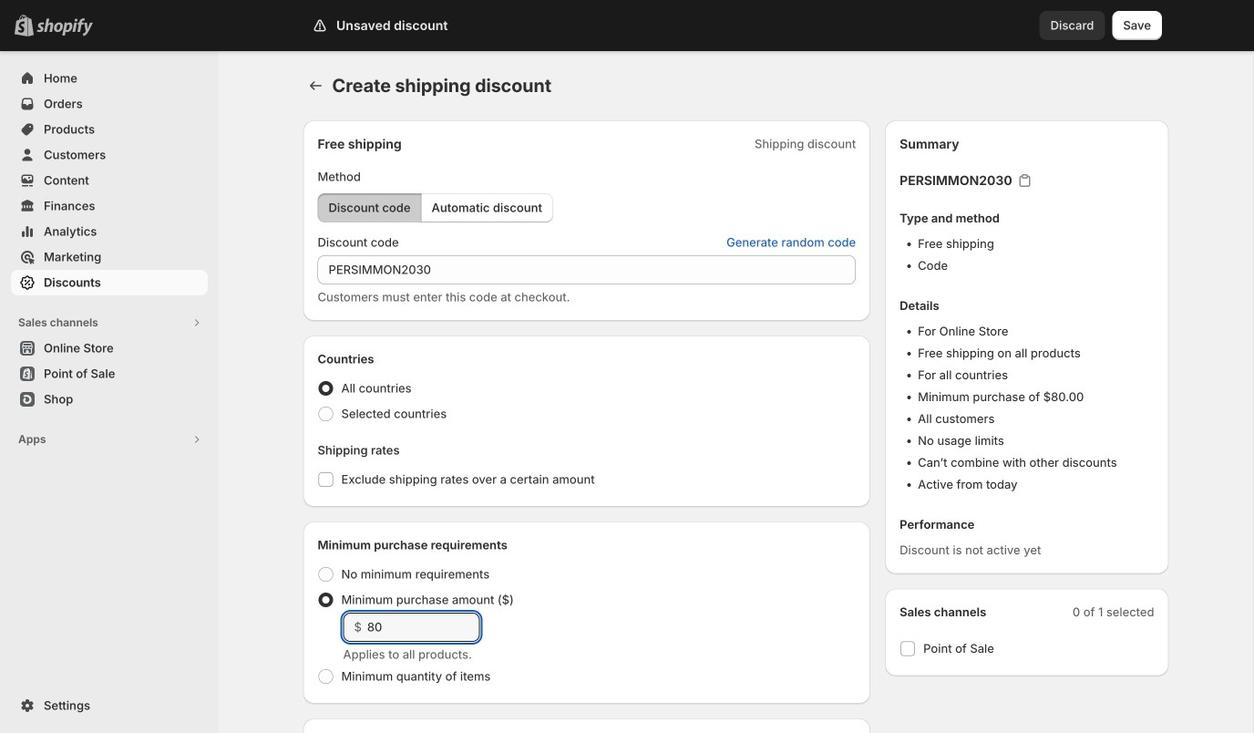 Task type: vqa. For each thing, say whether or not it's contained in the screenshot.
3rd 0
no



Task type: describe. For each thing, give the bounding box(es) containing it.
0.00 text field
[[367, 613, 480, 642]]



Task type: locate. For each thing, give the bounding box(es) containing it.
shopify image
[[36, 18, 93, 36]]

None text field
[[318, 255, 857, 285]]



